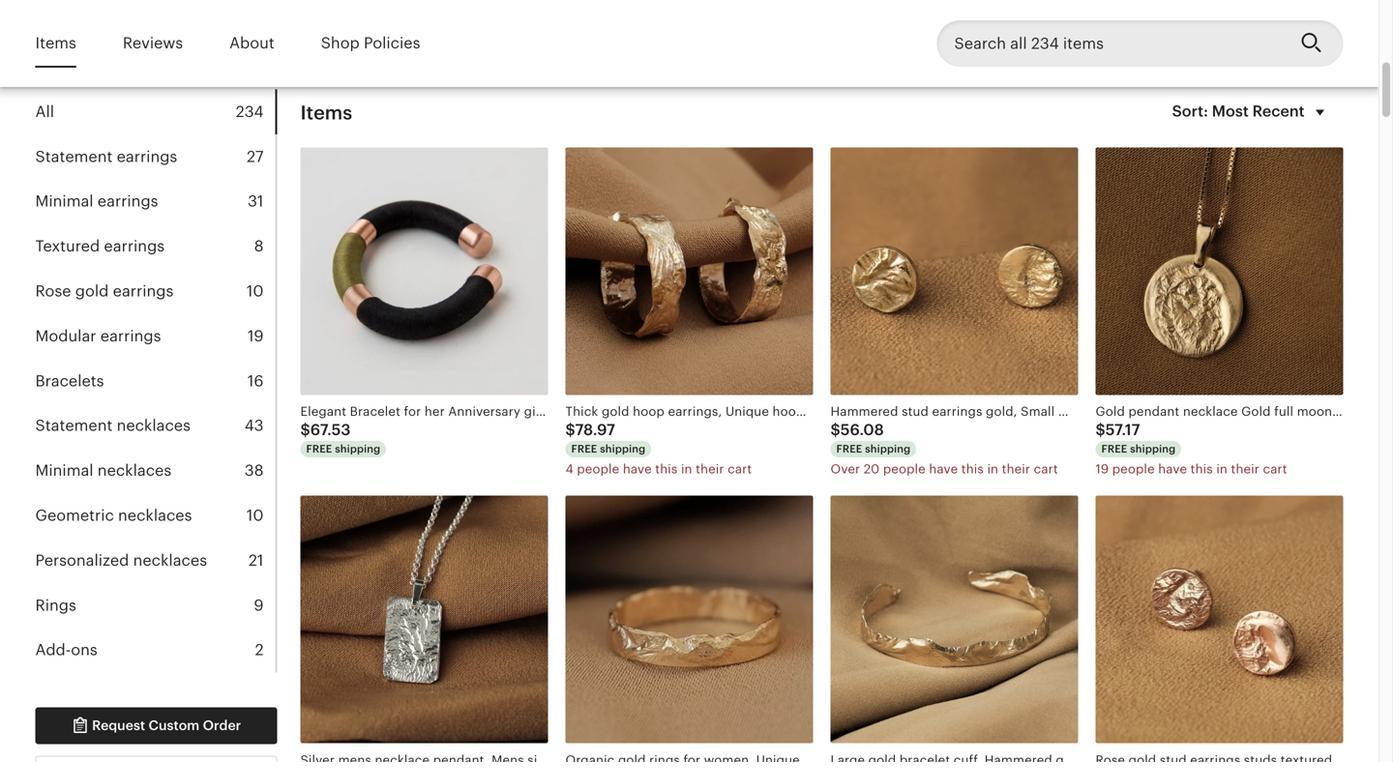 Task type: describe. For each thing, give the bounding box(es) containing it.
this for 57.17
[[1191, 462, 1214, 477]]

$ 57.17 free shipping 19 people have this in their cart
[[1096, 422, 1288, 477]]

modular earrings
[[35, 328, 161, 345]]

cart inside "$ 56.08 free shipping over 20 people have this in their cart"
[[1034, 462, 1059, 477]]

minimal earrings
[[35, 193, 158, 210]]

rings
[[35, 597, 76, 614]]

10 for rose gold earrings
[[247, 283, 264, 300]]

necklaces for personalized necklaces
[[133, 552, 207, 570]]

textured earrings
[[35, 238, 165, 255]]

large gold bracelet cuff, hammered gold cuff bracelet, unique bracelet, rustic jewelry, wide cuff bracelet gold big bracelet, open bangle image
[[831, 496, 1079, 744]]

tab containing rose gold earrings
[[35, 269, 275, 314]]

sort: most recent
[[1173, 103, 1305, 120]]

shop policies
[[321, 35, 421, 52]]

tab containing geometric necklaces
[[35, 494, 275, 539]]

19 inside $ 57.17 free shipping 19 people have this in their cart
[[1096, 462, 1109, 477]]

9
[[254, 597, 264, 614]]

items link
[[35, 21, 76, 66]]

0 vertical spatial items
[[35, 35, 76, 52]]

necklaces for minimal necklaces
[[98, 462, 172, 480]]

have for 78.97
[[623, 462, 652, 477]]

statement earrings
[[35, 148, 177, 165]]

this inside "$ 56.08 free shipping over 20 people have this in their cart"
[[962, 462, 984, 477]]

shop policies link
[[321, 21, 421, 66]]

shipping for 78.97
[[600, 443, 646, 456]]

modular
[[35, 328, 96, 345]]

tab containing all
[[35, 89, 275, 134]]

$ for 57.17
[[1096, 422, 1106, 439]]

67.53
[[310, 422, 351, 439]]

about link
[[229, 21, 275, 66]]

56.08
[[841, 422, 885, 439]]

tab containing statement earrings
[[35, 134, 275, 179]]

ons
[[71, 642, 98, 659]]

statement for statement earrings
[[35, 148, 113, 165]]

21
[[249, 552, 264, 570]]

tab containing personalized necklaces
[[35, 539, 275, 583]]

statement necklaces
[[35, 417, 191, 435]]

16
[[248, 372, 264, 390]]

gold pendant necklace gold full moon necklace gold circle necklace gold medallion necklace ooak gold coin necklace gold layered necklace image
[[1096, 148, 1344, 395]]

shop
[[321, 35, 360, 52]]

policies
[[364, 35, 421, 52]]

tab containing minimal necklaces
[[35, 449, 275, 494]]

necklaces for geometric necklaces
[[118, 507, 192, 525]]

earrings right gold at the left top
[[113, 283, 174, 300]]

tab containing rings
[[35, 583, 275, 628]]

in for 78.97
[[681, 462, 693, 477]]

personalized necklaces
[[35, 552, 207, 570]]

$ for 67.53
[[301, 422, 310, 439]]

earrings for minimal earrings
[[98, 193, 158, 210]]

thick gold hoop earrings, unique hoop earrings, textured earrings hoop, chunky hoops earrings, hammered hoop earrings, birthday gift for her image
[[566, 148, 814, 395]]

textured
[[35, 238, 100, 255]]

tab containing add-ons
[[35, 628, 275, 673]]

statement for statement necklaces
[[35, 417, 113, 435]]

in for 57.17
[[1217, 462, 1228, 477]]

silver mens necklace pendant, mens silver necklace for men, boyfriend gift for men, rectangle pendant, square pendant, mens jewelry for men image
[[301, 496, 548, 744]]

tab containing bracelets
[[35, 359, 275, 404]]

their for 78.97
[[696, 462, 725, 477]]

most
[[1213, 103, 1249, 120]]

sections tab list
[[35, 89, 277, 673]]

bracelets
[[35, 372, 104, 390]]

gold
[[75, 283, 109, 300]]

earrings for modular earrings
[[100, 328, 161, 345]]

their inside "$ 56.08 free shipping over 20 people have this in their cart"
[[1003, 462, 1031, 477]]

shipping for 67.53
[[335, 443, 381, 456]]

tab containing modular earrings
[[35, 314, 275, 359]]



Task type: locate. For each thing, give the bounding box(es) containing it.
4 $ from the left
[[1096, 422, 1106, 439]]

tab down "textured earrings"
[[35, 269, 275, 314]]

earrings for textured earrings
[[104, 238, 165, 255]]

free for 57.17
[[1102, 443, 1128, 456]]

3 in from the left
[[1217, 462, 1228, 477]]

request custom order link
[[35, 708, 277, 745]]

cart
[[728, 462, 752, 477], [1034, 462, 1059, 477], [1264, 462, 1288, 477]]

tab up the geometric necklaces
[[35, 449, 275, 494]]

$ for 56.08
[[831, 422, 841, 439]]

people inside $ 57.17 free shipping 19 people have this in their cart
[[1113, 462, 1155, 477]]

4 shipping from the left
[[1131, 443, 1176, 456]]

2 horizontal spatial have
[[1159, 462, 1188, 477]]

57.17
[[1106, 422, 1141, 439]]

shipping down 57.17
[[1131, 443, 1176, 456]]

20
[[864, 462, 880, 477]]

free
[[306, 443, 332, 456], [572, 443, 598, 456], [837, 443, 863, 456], [1102, 443, 1128, 456]]

1 vertical spatial 19
[[1096, 462, 1109, 477]]

9 tab from the top
[[35, 449, 275, 494]]

1 cart from the left
[[728, 462, 752, 477]]

necklaces up the personalized necklaces
[[118, 507, 192, 525]]

people down 57.17
[[1113, 462, 1155, 477]]

2 free from the left
[[572, 443, 598, 456]]

shipping down 78.97
[[600, 443, 646, 456]]

0 horizontal spatial items
[[35, 35, 76, 52]]

1 tab from the top
[[35, 89, 275, 134]]

tab down the personalized necklaces
[[35, 583, 275, 628]]

27
[[247, 148, 264, 165]]

shipping down 67.53
[[335, 443, 381, 456]]

minimal for minimal necklaces
[[35, 462, 93, 480]]

earrings up rose gold earrings
[[104, 238, 165, 255]]

minimal necklaces
[[35, 462, 172, 480]]

0 vertical spatial minimal
[[35, 193, 93, 210]]

4 free from the left
[[1102, 443, 1128, 456]]

cart inside $ 78.97 free shipping 4 people have this in their cart
[[728, 462, 752, 477]]

this
[[656, 462, 678, 477], [962, 462, 984, 477], [1191, 462, 1214, 477]]

items down shop
[[301, 102, 353, 124]]

$ 67.53 free shipping
[[301, 422, 381, 456]]

2 this from the left
[[962, 462, 984, 477]]

0 vertical spatial statement
[[35, 148, 113, 165]]

statement down bracelets
[[35, 417, 113, 435]]

items up all
[[35, 35, 76, 52]]

3 tab from the top
[[35, 179, 275, 224]]

tab up minimal necklaces
[[35, 404, 275, 449]]

$ inside $ 78.97 free shipping 4 people have this in their cart
[[566, 422, 576, 439]]

sort:
[[1173, 103, 1209, 120]]

reviews
[[123, 35, 183, 52]]

people right '20'
[[884, 462, 926, 477]]

tab down rose gold earrings
[[35, 314, 275, 359]]

geometric
[[35, 507, 114, 525]]

free inside "$ 56.08 free shipping over 20 people have this in their cart"
[[837, 443, 863, 456]]

3 shipping from the left
[[866, 443, 911, 456]]

people right 4
[[577, 462, 620, 477]]

people inside $ 78.97 free shipping 4 people have this in their cart
[[577, 462, 620, 477]]

1 10 from the top
[[247, 283, 264, 300]]

2 have from the left
[[930, 462, 959, 477]]

1 vertical spatial 10
[[247, 507, 264, 525]]

free inside $ 57.17 free shipping 19 people have this in their cart
[[1102, 443, 1128, 456]]

1 $ from the left
[[301, 422, 310, 439]]

1 horizontal spatial items
[[301, 102, 353, 124]]

4 tab from the top
[[35, 224, 275, 269]]

people inside "$ 56.08 free shipping over 20 people have this in their cart"
[[884, 462, 926, 477]]

2 horizontal spatial people
[[1113, 462, 1155, 477]]

1 people from the left
[[577, 462, 620, 477]]

geometric necklaces
[[35, 507, 192, 525]]

shipping inside $ 67.53 free shipping
[[335, 443, 381, 456]]

shipping inside "$ 56.08 free shipping over 20 people have this in their cart"
[[866, 443, 911, 456]]

4
[[566, 462, 574, 477]]

1 horizontal spatial 19
[[1096, 462, 1109, 477]]

2
[[255, 642, 264, 659]]

1 vertical spatial statement
[[35, 417, 113, 435]]

reviews link
[[123, 21, 183, 66]]

13 tab from the top
[[35, 628, 275, 673]]

this for 78.97
[[656, 462, 678, 477]]

2 statement from the top
[[35, 417, 113, 435]]

tab
[[35, 89, 275, 134], [35, 134, 275, 179], [35, 179, 275, 224], [35, 224, 275, 269], [35, 269, 275, 314], [35, 314, 275, 359], [35, 359, 275, 404], [35, 404, 275, 449], [35, 449, 275, 494], [35, 494, 275, 539], [35, 539, 275, 583], [35, 583, 275, 628], [35, 628, 275, 673]]

shipping for 57.17
[[1131, 443, 1176, 456]]

10 tab from the top
[[35, 494, 275, 539]]

have inside $ 57.17 free shipping 19 people have this in their cart
[[1159, 462, 1188, 477]]

1 statement from the top
[[35, 148, 113, 165]]

3 this from the left
[[1191, 462, 1214, 477]]

sort: most recent button
[[1161, 89, 1344, 136]]

people
[[577, 462, 620, 477], [884, 462, 926, 477], [1113, 462, 1155, 477]]

have inside "$ 56.08 free shipping over 20 people have this in their cart"
[[930, 462, 959, 477]]

elegant bracelet for her anniversary gift modern jewelry design rose gold statement cuff olive green statement bracelet unisex bracelet image
[[301, 148, 548, 395]]

1 horizontal spatial their
[[1003, 462, 1031, 477]]

1 have from the left
[[623, 462, 652, 477]]

in inside "$ 56.08 free shipping over 20 people have this in their cart"
[[988, 462, 999, 477]]

rose gold earrings
[[35, 283, 174, 300]]

add-ons
[[35, 642, 98, 659]]

free for 56.08
[[837, 443, 863, 456]]

5 tab from the top
[[35, 269, 275, 314]]

tab up rose gold earrings
[[35, 224, 275, 269]]

19
[[248, 328, 264, 345], [1096, 462, 1109, 477]]

8
[[254, 238, 264, 255]]

rose
[[35, 283, 71, 300]]

Search all 234 items text field
[[937, 20, 1286, 67]]

2 people from the left
[[884, 462, 926, 477]]

tab up statement earrings
[[35, 89, 275, 134]]

31
[[248, 193, 264, 210]]

10 down 8
[[247, 283, 264, 300]]

tab up the request custom order link
[[35, 628, 275, 673]]

free for 67.53
[[306, 443, 332, 456]]

2 their from the left
[[1003, 462, 1031, 477]]

necklaces up the geometric necklaces
[[98, 462, 172, 480]]

about
[[229, 35, 275, 52]]

their inside $ 57.17 free shipping 19 people have this in their cart
[[1232, 462, 1260, 477]]

necklaces down the geometric necklaces
[[133, 552, 207, 570]]

request custom order
[[89, 718, 241, 734]]

minimal up textured
[[35, 193, 93, 210]]

1 in from the left
[[681, 462, 693, 477]]

tab up the minimal earrings
[[35, 134, 275, 179]]

19 inside tab
[[248, 328, 264, 345]]

1 horizontal spatial this
[[962, 462, 984, 477]]

tab containing textured earrings
[[35, 224, 275, 269]]

3 people from the left
[[1113, 462, 1155, 477]]

$
[[301, 422, 310, 439], [566, 422, 576, 439], [831, 422, 841, 439], [1096, 422, 1106, 439]]

2 horizontal spatial in
[[1217, 462, 1228, 477]]

their for 57.17
[[1232, 462, 1260, 477]]

items
[[35, 35, 76, 52], [301, 102, 353, 124]]

0 vertical spatial 19
[[248, 328, 264, 345]]

cart for 78.97
[[728, 462, 752, 477]]

rose gold stud earrings studs textured rose gold studs cute post earrings, small stud earrings, dot studs, mini stud earrings, jewelry gift image
[[1096, 496, 1344, 744]]

have for 57.17
[[1159, 462, 1188, 477]]

2 shipping from the left
[[600, 443, 646, 456]]

their inside $ 78.97 free shipping 4 people have this in their cart
[[696, 462, 725, 477]]

2 cart from the left
[[1034, 462, 1059, 477]]

tab down statement earrings
[[35, 179, 275, 224]]

organic gold rings for women, unique ring gold hammered ring, minimalist textured ring, rustic gold ring, gold stacking ring, gold band ring image
[[566, 496, 814, 744]]

tab up statement necklaces
[[35, 359, 275, 404]]

$ 56.08 free shipping over 20 people have this in their cart
[[831, 422, 1059, 477]]

free inside $ 67.53 free shipping
[[306, 443, 332, 456]]

$ inside "$ 56.08 free shipping over 20 people have this in their cart"
[[831, 422, 841, 439]]

necklaces up minimal necklaces
[[117, 417, 191, 435]]

2 horizontal spatial their
[[1232, 462, 1260, 477]]

request
[[92, 718, 145, 734]]

1 vertical spatial items
[[301, 102, 353, 124]]

minimal for minimal earrings
[[35, 193, 93, 210]]

this inside $ 57.17 free shipping 19 people have this in their cart
[[1191, 462, 1214, 477]]

statement up the minimal earrings
[[35, 148, 113, 165]]

shipping inside $ 78.97 free shipping 4 people have this in their cart
[[600, 443, 646, 456]]

0 horizontal spatial this
[[656, 462, 678, 477]]

3 free from the left
[[837, 443, 863, 456]]

free for 78.97
[[572, 443, 598, 456]]

recent
[[1253, 103, 1305, 120]]

in inside $ 78.97 free shipping 4 people have this in their cart
[[681, 462, 693, 477]]

0 horizontal spatial people
[[577, 462, 620, 477]]

78.97
[[576, 422, 616, 439]]

this inside $ 78.97 free shipping 4 people have this in their cart
[[656, 462, 678, 477]]

shipping up '20'
[[866, 443, 911, 456]]

19 down 57.17
[[1096, 462, 1109, 477]]

6 tab from the top
[[35, 314, 275, 359]]

free down 57.17
[[1102, 443, 1128, 456]]

over
[[831, 462, 861, 477]]

$ inside $ 67.53 free shipping
[[301, 422, 310, 439]]

1 minimal from the top
[[35, 193, 93, 210]]

10
[[247, 283, 264, 300], [247, 507, 264, 525]]

1 horizontal spatial people
[[884, 462, 926, 477]]

19 up 16 at the left of the page
[[248, 328, 264, 345]]

earrings down rose gold earrings
[[100, 328, 161, 345]]

in inside $ 57.17 free shipping 19 people have this in their cart
[[1217, 462, 1228, 477]]

have
[[623, 462, 652, 477], [930, 462, 959, 477], [1159, 462, 1188, 477]]

people for 57.17
[[1113, 462, 1155, 477]]

earrings
[[117, 148, 177, 165], [98, 193, 158, 210], [104, 238, 165, 255], [113, 283, 174, 300], [100, 328, 161, 345]]

43
[[244, 417, 264, 435]]

free down 78.97
[[572, 443, 598, 456]]

earrings for statement earrings
[[117, 148, 177, 165]]

order
[[203, 718, 241, 734]]

in
[[681, 462, 693, 477], [988, 462, 999, 477], [1217, 462, 1228, 477]]

234
[[236, 103, 264, 120]]

1 their from the left
[[696, 462, 725, 477]]

earrings up the minimal earrings
[[117, 148, 177, 165]]

custom
[[149, 718, 200, 734]]

earrings down statement earrings
[[98, 193, 158, 210]]

cart for 57.17
[[1264, 462, 1288, 477]]

1 horizontal spatial in
[[988, 462, 999, 477]]

shipping inside $ 57.17 free shipping 19 people have this in their cart
[[1131, 443, 1176, 456]]

7 tab from the top
[[35, 359, 275, 404]]

have inside $ 78.97 free shipping 4 people have this in their cart
[[623, 462, 652, 477]]

3 have from the left
[[1159, 462, 1188, 477]]

10 up 21
[[247, 507, 264, 525]]

2 horizontal spatial cart
[[1264, 462, 1288, 477]]

$ inside $ 57.17 free shipping 19 people have this in their cart
[[1096, 422, 1106, 439]]

0 horizontal spatial in
[[681, 462, 693, 477]]

2 10 from the top
[[247, 507, 264, 525]]

0 horizontal spatial 19
[[248, 328, 264, 345]]

2 horizontal spatial this
[[1191, 462, 1214, 477]]

0 horizontal spatial their
[[696, 462, 725, 477]]

11 tab from the top
[[35, 539, 275, 583]]

8 tab from the top
[[35, 404, 275, 449]]

12 tab from the top
[[35, 583, 275, 628]]

free down 67.53
[[306, 443, 332, 456]]

tab up the personalized necklaces
[[35, 494, 275, 539]]

people for 78.97
[[577, 462, 620, 477]]

1 free from the left
[[306, 443, 332, 456]]

tab down the geometric necklaces
[[35, 539, 275, 583]]

2 $ from the left
[[566, 422, 576, 439]]

tab containing minimal earrings
[[35, 179, 275, 224]]

1 vertical spatial minimal
[[35, 462, 93, 480]]

cart inside $ 57.17 free shipping 19 people have this in their cart
[[1264, 462, 1288, 477]]

3 cart from the left
[[1264, 462, 1288, 477]]

add-
[[35, 642, 71, 659]]

personalized
[[35, 552, 129, 570]]

free up over
[[837, 443, 863, 456]]

hammered stud earrings gold, small gold stud earrings, small studs earrings, dainty gold studs, unique stud earrings, circle stud earrings image
[[831, 148, 1079, 395]]

0 horizontal spatial cart
[[728, 462, 752, 477]]

1 horizontal spatial cart
[[1034, 462, 1059, 477]]

3 their from the left
[[1232, 462, 1260, 477]]

2 minimal from the top
[[35, 462, 93, 480]]

their
[[696, 462, 725, 477], [1003, 462, 1031, 477], [1232, 462, 1260, 477]]

0 horizontal spatial have
[[623, 462, 652, 477]]

2 tab from the top
[[35, 134, 275, 179]]

1 horizontal spatial have
[[930, 462, 959, 477]]

minimal up geometric
[[35, 462, 93, 480]]

shipping for 56.08
[[866, 443, 911, 456]]

10 for geometric necklaces
[[247, 507, 264, 525]]

free inside $ 78.97 free shipping 4 people have this in their cart
[[572, 443, 598, 456]]

necklaces for statement necklaces
[[117, 417, 191, 435]]

necklaces
[[117, 417, 191, 435], [98, 462, 172, 480], [118, 507, 192, 525], [133, 552, 207, 570]]

statement
[[35, 148, 113, 165], [35, 417, 113, 435]]

tab containing statement necklaces
[[35, 404, 275, 449]]

0 vertical spatial 10
[[247, 283, 264, 300]]

38
[[245, 462, 264, 480]]

minimal
[[35, 193, 93, 210], [35, 462, 93, 480]]

2 in from the left
[[988, 462, 999, 477]]

$ for 78.97
[[566, 422, 576, 439]]

3 $ from the left
[[831, 422, 841, 439]]

shipping
[[335, 443, 381, 456], [600, 443, 646, 456], [866, 443, 911, 456], [1131, 443, 1176, 456]]

1 this from the left
[[656, 462, 678, 477]]

$ 78.97 free shipping 4 people have this in their cart
[[566, 422, 752, 477]]

1 shipping from the left
[[335, 443, 381, 456]]

all
[[35, 103, 54, 120]]



Task type: vqa. For each thing, say whether or not it's contained in the screenshot.
tab containing Minimal earrings
yes



